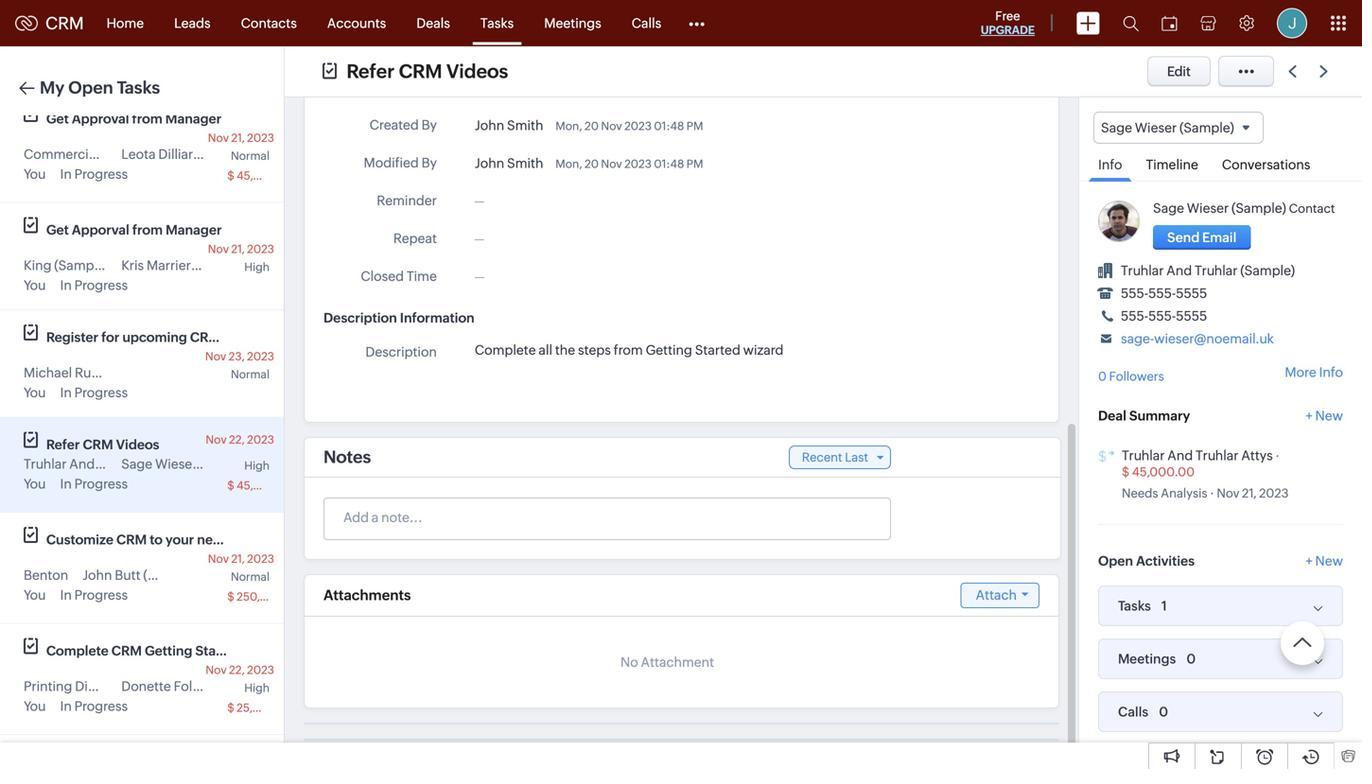 Task type: vqa. For each thing, say whether or not it's contained in the screenshot.


Task type: describe. For each thing, give the bounding box(es) containing it.
create menu element
[[1066, 0, 1112, 46]]

normal for needs
[[231, 571, 270, 583]]

tasks link
[[466, 0, 529, 46]]

2 vertical spatial john
[[83, 568, 112, 583]]

mon, 20 nov 2023 01:48 pm for modified by
[[556, 157, 704, 170]]

1 horizontal spatial calls
[[1119, 705, 1149, 720]]

ruta
[[75, 365, 103, 380]]

progress for kris
[[74, 278, 128, 293]]

0 horizontal spatial videos
[[116, 437, 159, 452]]

attachment
[[641, 655, 715, 670]]

+ new link
[[1306, 409, 1344, 433]]

free
[[996, 9, 1021, 23]]

1 vertical spatial info
[[1320, 365, 1344, 380]]

upgrade
[[981, 24, 1035, 36]]

Other Modules field
[[677, 8, 718, 38]]

customize
[[46, 532, 114, 547]]

$ for john butt (sample)
[[227, 591, 234, 603]]

manager for dilliard
[[165, 111, 222, 126]]

analysis
[[1161, 486, 1208, 501]]

contacts
[[241, 16, 297, 31]]

home link
[[91, 0, 159, 46]]

nov inside register for upcoming crm webinars nov 23, 2023
[[205, 350, 226, 363]]

john for modified by
[[475, 156, 505, 171]]

1 22, from the top
[[229, 433, 245, 446]]

reminder
[[377, 193, 437, 208]]

register
[[46, 330, 98, 345]]

more
[[1285, 365, 1317, 380]]

23,
[[229, 350, 245, 363]]

more info link
[[1285, 365, 1344, 380]]

created by
[[370, 117, 437, 132]]

edit button
[[1148, 56, 1211, 87]]

$ 45,000.00 for sage wieser (sample)
[[227, 479, 295, 492]]

progress for john
[[74, 588, 128, 603]]

king (sample)
[[24, 258, 109, 273]]

pm for created by
[[687, 120, 704, 132]]

truhlar and truhlar attys
[[24, 457, 175, 472]]

butt
[[115, 568, 141, 583]]

you for get apporval from manager
[[24, 278, 46, 293]]

donette foller (sample)
[[121, 679, 265, 694]]

john for created by
[[475, 118, 505, 133]]

sage-
[[1121, 331, 1155, 347]]

1 vertical spatial refer
[[46, 437, 80, 452]]

for
[[101, 330, 119, 345]]

0 vertical spatial info
[[1099, 157, 1123, 172]]

get for get apporval from manager
[[46, 222, 69, 238]]

0 horizontal spatial calls
[[632, 16, 662, 31]]

wieser@noemail.uk
[[1155, 331, 1274, 347]]

attys for truhlar and truhlar attys
[[143, 457, 175, 472]]

truhlar and truhlar (sample)
[[1121, 263, 1296, 278]]

3 progress from the top
[[74, 385, 128, 400]]

01:48 for created by
[[654, 120, 685, 132]]

deal
[[1099, 409, 1127, 424]]

and for truhlar and truhlar attys · $ 45,000.00 needs analysis · nov 21, 2023
[[1168, 448, 1194, 463]]

get apporval from manager nov 21, 2023
[[46, 222, 274, 256]]

by for created by
[[422, 117, 437, 132]]

25,000.00
[[237, 702, 294, 714]]

(sample) inside "field"
[[1180, 120, 1235, 135]]

leads link
[[159, 0, 226, 46]]

0 for calls
[[1159, 705, 1169, 720]]

$ for sage wieser (sample)
[[227, 479, 234, 492]]

high for kris marrier (sample)
[[244, 261, 270, 273]]

activities
[[1137, 554, 1195, 569]]

$ 25,000.00
[[227, 702, 294, 714]]

priority
[[393, 79, 437, 94]]

0 vertical spatial meetings
[[544, 16, 602, 31]]

1 horizontal spatial getting
[[646, 342, 693, 358]]

john smith for modified by
[[475, 156, 544, 171]]

kris
[[121, 258, 144, 273]]

in for customize crm to your needs
[[60, 588, 72, 603]]

$ 250,000.00
[[227, 591, 301, 603]]

customize crm to your needs nov 21, 2023
[[46, 532, 274, 565]]

commercial press
[[24, 147, 134, 162]]

mon, 20 nov 2023 01:48 pm for created by
[[556, 120, 704, 132]]

truhlar and truhlar attys · $ 45,000.00 needs analysis · nov 21, 2023
[[1122, 448, 1289, 501]]

1 vertical spatial ·
[[1211, 486, 1215, 501]]

0 vertical spatial refer
[[347, 61, 395, 82]]

to
[[150, 532, 163, 547]]

crm inside register for upcoming crm webinars nov 23, 2023
[[190, 330, 221, 345]]

20 for modified by
[[585, 157, 599, 170]]

timeline link
[[1137, 144, 1208, 181]]

crm link
[[15, 13, 84, 33]]

calendar image
[[1162, 16, 1178, 31]]

in progress for kris
[[60, 278, 128, 293]]

deals link
[[402, 0, 466, 46]]

in for get approval from manager
[[60, 167, 72, 182]]

repeat
[[394, 231, 437, 246]]

$ inside the truhlar and truhlar attys · $ 45,000.00 needs analysis · nov 21, 2023
[[1122, 465, 1130, 479]]

2 vertical spatial from
[[614, 342, 643, 358]]

2 5555 from the top
[[1177, 309, 1208, 324]]

1 5555 from the top
[[1177, 286, 1208, 301]]

closed
[[361, 269, 404, 284]]

$ 45,000.00 for leota dilliard (sample)
[[227, 169, 295, 182]]

pm for modified by
[[687, 157, 704, 170]]

webinars
[[223, 330, 283, 345]]

sage wieser (sample) contact
[[1154, 201, 1336, 216]]

followers
[[1110, 370, 1165, 384]]

recent
[[802, 450, 843, 464]]

search image
[[1123, 15, 1139, 31]]

attachments
[[324, 587, 411, 604]]

deal summary
[[1099, 409, 1191, 424]]

last
[[845, 450, 869, 464]]

accounts link
[[312, 0, 402, 46]]

search element
[[1112, 0, 1151, 46]]

get approval from manager nov 21, 2023
[[46, 111, 274, 144]]

press
[[102, 147, 134, 162]]

(sample) right marrier
[[194, 258, 248, 273]]

printing dimensions
[[24, 679, 147, 694]]

complete all the steps from getting started wizard
[[475, 342, 784, 358]]

marrier
[[147, 258, 191, 273]]

1 + new from the top
[[1306, 409, 1344, 424]]

started inside complete crm getting started steps nov 22, 2023
[[195, 644, 242, 659]]

crm down deals
[[399, 61, 442, 82]]

(sample) down sage wieser (sample) contact
[[1241, 263, 1296, 278]]

you for refer crm videos
[[24, 476, 46, 492]]

(sample) right dilliard
[[204, 147, 259, 162]]

kris marrier (sample)
[[121, 258, 248, 273]]

21, inside customize crm to your needs nov 21, 2023
[[231, 553, 245, 565]]

in for register for upcoming crm webinars
[[60, 385, 72, 400]]

complete for complete all the steps from getting started wizard
[[475, 342, 536, 358]]

commercial
[[24, 147, 99, 162]]

nov inside get approval from manager nov 21, 2023
[[208, 132, 229, 144]]

mon, for created by
[[556, 120, 583, 132]]

1 vertical spatial meetings
[[1119, 652, 1177, 667]]

Add a note... field
[[325, 508, 890, 527]]

250,000.00
[[237, 591, 301, 603]]

1 + from the top
[[1306, 409, 1313, 424]]

truhlar and truhlar attys link
[[1122, 448, 1273, 463]]

profile image
[[1278, 8, 1308, 38]]

1
[[1162, 599, 1168, 614]]

(sample) down nov 22, 2023
[[200, 457, 255, 472]]

all
[[539, 342, 553, 358]]

information
[[400, 310, 475, 325]]

progress for sage
[[74, 476, 128, 492]]

timeline
[[1146, 157, 1199, 172]]

smith for modified by
[[507, 156, 544, 171]]

in progress for john
[[60, 588, 128, 603]]

sage wieser (sample) inside "field"
[[1102, 120, 1235, 135]]

free upgrade
[[981, 9, 1035, 36]]

my
[[40, 78, 65, 97]]

from for approval
[[132, 111, 163, 126]]

nov 22, 2023
[[206, 433, 274, 446]]

modified
[[364, 155, 419, 170]]

2 vertical spatial tasks
[[1119, 599, 1152, 614]]

2 + from the top
[[1306, 554, 1313, 569]]

21, inside get apporval from manager nov 21, 2023
[[231, 243, 245, 256]]

wizard
[[743, 342, 784, 358]]

needs
[[197, 532, 236, 547]]

1 new from the top
[[1316, 409, 1344, 424]]

no
[[621, 655, 638, 670]]

1 horizontal spatial started
[[695, 342, 741, 358]]



Task type: locate. For each thing, give the bounding box(es) containing it.
2 vertical spatial high
[[244, 682, 270, 695]]

1 vertical spatial steps
[[245, 644, 279, 659]]

in for complete crm getting started steps
[[60, 699, 72, 714]]

0 vertical spatial videos
[[447, 61, 508, 82]]

info left timeline
[[1099, 157, 1123, 172]]

manager for marrier
[[166, 222, 222, 238]]

0 vertical spatial steps
[[578, 342, 611, 358]]

0 horizontal spatial refer crm videos
[[46, 437, 159, 452]]

1 vertical spatial smith
[[507, 156, 544, 171]]

previous record image
[[1289, 65, 1297, 78]]

0 vertical spatial pm
[[687, 120, 704, 132]]

45,000.00 down leota dilliard (sample)
[[237, 169, 295, 182]]

1 vertical spatial 01:48
[[654, 157, 685, 170]]

info right more
[[1320, 365, 1344, 380]]

2 555-555-5555 from the top
[[1121, 309, 1208, 324]]

you for get approval from manager
[[24, 167, 46, 182]]

1 horizontal spatial sage wieser (sample)
[[1102, 120, 1235, 135]]

you for complete crm getting started steps
[[24, 699, 46, 714]]

5555
[[1177, 286, 1208, 301], [1177, 309, 1208, 324]]

accounts
[[327, 16, 386, 31]]

2 vertical spatial 0
[[1159, 705, 1169, 720]]

conversations link
[[1213, 144, 1321, 181]]

2 horizontal spatial wieser
[[1187, 201, 1230, 216]]

1 vertical spatial +
[[1306, 554, 1313, 569]]

in
[[60, 167, 72, 182], [60, 278, 72, 293], [60, 385, 72, 400], [60, 476, 72, 492], [60, 588, 72, 603], [60, 699, 72, 714]]

nov
[[601, 120, 622, 132], [208, 132, 229, 144], [601, 157, 622, 170], [208, 243, 229, 256], [205, 350, 226, 363], [206, 433, 227, 446], [1217, 486, 1240, 501], [208, 553, 229, 565], [206, 664, 227, 677]]

contact
[[1290, 202, 1336, 216]]

you down commercial
[[24, 167, 46, 182]]

0 vertical spatial john
[[475, 118, 505, 133]]

4 in from the top
[[60, 476, 72, 492]]

1 20 from the top
[[585, 120, 599, 132]]

0 vertical spatial 5555
[[1177, 286, 1208, 301]]

45,000.00
[[237, 169, 295, 182], [1133, 465, 1195, 479], [237, 479, 295, 492]]

2 high from the top
[[244, 459, 270, 472]]

in progress
[[60, 167, 128, 182], [60, 278, 128, 293], [60, 385, 128, 400], [60, 476, 128, 492], [60, 588, 128, 603], [60, 699, 128, 714]]

wieser inside "field"
[[1135, 120, 1177, 135]]

nov inside get apporval from manager nov 21, 2023
[[208, 243, 229, 256]]

0 horizontal spatial info
[[1099, 157, 1123, 172]]

nov inside the truhlar and truhlar attys · $ 45,000.00 needs analysis · nov 21, 2023
[[1217, 486, 1240, 501]]

1 vertical spatial by
[[422, 155, 437, 170]]

in progress down printing dimensions
[[60, 699, 128, 714]]

20 for created by
[[585, 120, 599, 132]]

in down king (sample)
[[60, 278, 72, 293]]

started up the donette foller (sample)
[[195, 644, 242, 659]]

5 progress from the top
[[74, 588, 128, 603]]

from up kris
[[132, 222, 163, 238]]

1 you from the top
[[24, 167, 46, 182]]

crm up truhlar and truhlar attys
[[83, 437, 113, 452]]

open activities
[[1099, 554, 1195, 569]]

2 you from the top
[[24, 278, 46, 293]]

you down the king
[[24, 278, 46, 293]]

truhlar
[[1121, 263, 1164, 278], [1195, 263, 1238, 278], [1122, 448, 1165, 463], [1196, 448, 1239, 463], [24, 457, 67, 472], [98, 457, 141, 472]]

22, inside complete crm getting started steps nov 22, 2023
[[229, 664, 245, 677]]

3 high from the top
[[244, 682, 270, 695]]

22, down 23,
[[229, 433, 245, 446]]

attys
[[1242, 448, 1273, 463], [143, 457, 175, 472]]

2 horizontal spatial sage
[[1154, 201, 1185, 216]]

tasks right deals
[[481, 16, 514, 31]]

by right modified
[[422, 155, 437, 170]]

1 in progress from the top
[[60, 167, 128, 182]]

high down nov 22, 2023
[[244, 459, 270, 472]]

meetings down 1
[[1119, 652, 1177, 667]]

crm right 'logo'
[[45, 13, 84, 33]]

info link
[[1089, 144, 1132, 182]]

1 horizontal spatial meetings
[[1119, 652, 1177, 667]]

wieser up your
[[155, 457, 197, 472]]

from for apporval
[[132, 222, 163, 238]]

0 vertical spatial getting
[[646, 342, 693, 358]]

$ up needs
[[1122, 465, 1130, 479]]

home
[[107, 16, 144, 31]]

get down my
[[46, 111, 69, 126]]

nov inside complete crm getting started steps nov 22, 2023
[[206, 664, 227, 677]]

0 vertical spatial new
[[1316, 409, 1344, 424]]

attys inside the truhlar and truhlar attys · $ 45,000.00 needs analysis · nov 21, 2023
[[1242, 448, 1273, 463]]

from right the
[[614, 342, 643, 358]]

leota
[[121, 147, 156, 162]]

progress
[[74, 167, 128, 182], [74, 278, 128, 293], [74, 385, 128, 400], [74, 476, 128, 492], [74, 588, 128, 603], [74, 699, 128, 714]]

progress down dimensions
[[74, 699, 128, 714]]

foller
[[174, 679, 208, 694]]

conversations
[[1223, 157, 1311, 172]]

· right analysis
[[1211, 486, 1215, 501]]

your
[[166, 532, 194, 547]]

(sample) up timeline link
[[1180, 120, 1235, 135]]

manager up leota dilliard (sample)
[[165, 111, 222, 126]]

0 vertical spatial sage
[[1102, 120, 1133, 135]]

john smith for created by
[[475, 118, 544, 133]]

john left butt at the left
[[83, 568, 112, 583]]

started
[[695, 342, 741, 358], [195, 644, 242, 659]]

needs
[[1122, 486, 1159, 501]]

leota dilliard (sample)
[[121, 147, 259, 162]]

1 vertical spatial sage wieser (sample)
[[121, 457, 255, 472]]

complete inside complete crm getting started steps nov 22, 2023
[[46, 644, 109, 659]]

notes
[[324, 448, 371, 467]]

description information
[[324, 310, 475, 325]]

high for sage wieser (sample)
[[244, 459, 270, 472]]

crm up dimensions
[[111, 644, 142, 659]]

1 horizontal spatial open
[[1099, 554, 1134, 569]]

meetings
[[544, 16, 602, 31], [1119, 652, 1177, 667]]

0 followers
[[1099, 370, 1165, 384]]

1 high from the top
[[244, 261, 270, 273]]

45,000.00 inside the truhlar and truhlar attys · $ 45,000.00 needs analysis · nov 21, 2023
[[1133, 465, 1195, 479]]

by right created at the left
[[422, 117, 437, 132]]

5 you from the top
[[24, 588, 46, 603]]

$ left 25,000.00
[[227, 702, 234, 714]]

1 vertical spatial tasks
[[117, 78, 160, 97]]

2023 inside customize crm to your needs nov 21, 2023
[[247, 553, 274, 565]]

0 horizontal spatial 0
[[1099, 370, 1107, 384]]

edit
[[1168, 64, 1191, 79]]

3 normal from the top
[[231, 571, 270, 583]]

21, down needs
[[231, 553, 245, 565]]

description for description information
[[324, 310, 397, 325]]

in down "benton"
[[60, 588, 72, 603]]

mon, 20 nov 2023 01:48 pm
[[556, 120, 704, 132], [556, 157, 704, 170]]

2 22, from the top
[[229, 664, 245, 677]]

closed time
[[361, 269, 437, 284]]

sage down timeline
[[1154, 201, 1185, 216]]

and for truhlar and truhlar attys
[[69, 457, 95, 472]]

getting
[[646, 342, 693, 358], [145, 644, 192, 659]]

0 horizontal spatial wieser
[[155, 457, 197, 472]]

0 vertical spatial manager
[[165, 111, 222, 126]]

0 horizontal spatial open
[[68, 78, 113, 97]]

0 vertical spatial by
[[422, 117, 437, 132]]

leads
[[174, 16, 211, 31]]

·
[[1276, 449, 1280, 463], [1211, 486, 1215, 501]]

refer crm videos down deals
[[347, 61, 508, 82]]

2 by from the top
[[422, 155, 437, 170]]

0 vertical spatial description
[[324, 310, 397, 325]]

2023 inside get approval from manager nov 21, 2023
[[247, 132, 274, 144]]

attys for truhlar and truhlar attys · $ 45,000.00 needs analysis · nov 21, 2023
[[1242, 448, 1273, 463]]

1 horizontal spatial sage
[[1102, 120, 1133, 135]]

1 mon, from the top
[[556, 120, 583, 132]]

1 vertical spatial sage
[[1154, 201, 1185, 216]]

progress down michael ruta (sample)
[[74, 385, 128, 400]]

2023 inside register for upcoming crm webinars nov 23, 2023
[[247, 350, 274, 363]]

2 get from the top
[[46, 222, 69, 238]]

profile element
[[1266, 0, 1319, 46]]

sage wieser (sample) down nov 22, 2023
[[121, 457, 255, 472]]

steps inside complete crm getting started steps nov 22, 2023
[[245, 644, 279, 659]]

1 vertical spatial get
[[46, 222, 69, 238]]

john right created by
[[475, 118, 505, 133]]

benton
[[24, 568, 68, 583]]

$ for leota dilliard (sample)
[[227, 169, 234, 182]]

6 progress from the top
[[74, 699, 128, 714]]

printing
[[24, 679, 72, 694]]

high for donette foller (sample)
[[244, 682, 270, 695]]

2 horizontal spatial 0
[[1187, 652, 1196, 667]]

the
[[555, 342, 575, 358]]

pm
[[687, 120, 704, 132], [687, 157, 704, 170]]

in for get apporval from manager
[[60, 278, 72, 293]]

getting up foller
[[145, 644, 192, 659]]

1 01:48 from the top
[[654, 120, 685, 132]]

2 progress from the top
[[74, 278, 128, 293]]

1 smith from the top
[[507, 118, 544, 133]]

tasks inside "tasks" link
[[481, 16, 514, 31]]

attach
[[976, 588, 1017, 603]]

getting left wizard in the right top of the page
[[646, 342, 693, 358]]

1 vertical spatial $ 45,000.00
[[227, 479, 295, 492]]

1 horizontal spatial steps
[[578, 342, 611, 358]]

progress down 'press'
[[74, 167, 128, 182]]

michael
[[24, 365, 72, 380]]

0 vertical spatial mon, 20 nov 2023 01:48 pm
[[556, 120, 704, 132]]

description down description information
[[366, 344, 437, 359]]

crm left webinars
[[190, 330, 221, 345]]

description for description
[[366, 344, 437, 359]]

0 vertical spatial john smith
[[475, 118, 544, 133]]

1 vertical spatial 555-555-5555
[[1121, 309, 1208, 324]]

1 vertical spatial 0
[[1187, 652, 1196, 667]]

high
[[244, 261, 270, 273], [244, 459, 270, 472], [244, 682, 270, 695]]

progress for leota
[[74, 167, 128, 182]]

and inside the truhlar and truhlar attys · $ 45,000.00 needs analysis · nov 21, 2023
[[1168, 448, 1194, 463]]

manager inside get approval from manager nov 21, 2023
[[165, 111, 222, 126]]

refer crm videos
[[347, 61, 508, 82], [46, 437, 159, 452]]

videos down "tasks" link at the top left
[[447, 61, 508, 82]]

1 vertical spatial pm
[[687, 157, 704, 170]]

5555 up sage-wieser@noemail.uk link
[[1177, 309, 1208, 324]]

0 horizontal spatial started
[[195, 644, 242, 659]]

description
[[324, 310, 397, 325], [366, 344, 437, 359]]

2 in progress from the top
[[60, 278, 128, 293]]

3 in progress from the top
[[60, 385, 128, 400]]

more info
[[1285, 365, 1344, 380]]

1 vertical spatial john
[[475, 156, 505, 171]]

$ left 250,000.00 on the bottom left of page
[[227, 591, 234, 603]]

0 horizontal spatial sage wieser (sample)
[[121, 457, 255, 472]]

0 for meetings
[[1187, 652, 1196, 667]]

0 vertical spatial normal
[[231, 150, 270, 162]]

20
[[585, 120, 599, 132], [585, 157, 599, 170]]

complete up printing dimensions
[[46, 644, 109, 659]]

sage inside "field"
[[1102, 120, 1133, 135]]

john right modified by
[[475, 156, 505, 171]]

tasks
[[481, 16, 514, 31], [117, 78, 160, 97], [1119, 599, 1152, 614]]

1 vertical spatial wieser
[[1187, 201, 1230, 216]]

get
[[46, 111, 69, 126], [46, 222, 69, 238]]

1 in from the top
[[60, 167, 72, 182]]

you down "benton"
[[24, 588, 46, 603]]

create menu image
[[1077, 12, 1101, 35]]

from up leota
[[132, 111, 163, 126]]

1 horizontal spatial refer
[[347, 61, 395, 82]]

in down commercial
[[60, 167, 72, 182]]

refer crm videos up truhlar and truhlar attys
[[46, 437, 159, 452]]

4 in progress from the top
[[60, 476, 128, 492]]

get up king (sample)
[[46, 222, 69, 238]]

Sage Wieser (Sample) field
[[1094, 112, 1264, 144]]

truhlar and truhlar (sample) link
[[1121, 263, 1296, 278]]

5 in progress from the top
[[60, 588, 128, 603]]

1 normal from the top
[[231, 150, 270, 162]]

0 horizontal spatial tasks
[[117, 78, 160, 97]]

2 $ 45,000.00 from the top
[[227, 479, 295, 492]]

1 vertical spatial from
[[132, 222, 163, 238]]

normal for nov
[[231, 150, 270, 162]]

21, inside the truhlar and truhlar attys · $ 45,000.00 needs analysis · nov 21, 2023
[[1243, 486, 1257, 501]]

22, up $ 25,000.00
[[229, 664, 245, 677]]

1 vertical spatial complete
[[46, 644, 109, 659]]

in progress for donette
[[60, 699, 128, 714]]

in progress down butt at the left
[[60, 588, 128, 603]]

progress down butt at the left
[[74, 588, 128, 603]]

in for refer crm videos
[[60, 476, 72, 492]]

$ down nov 22, 2023
[[227, 479, 234, 492]]

$
[[227, 169, 234, 182], [1122, 465, 1130, 479], [227, 479, 234, 492], [227, 591, 234, 603], [227, 702, 234, 714]]

info
[[1099, 157, 1123, 172], [1320, 365, 1344, 380]]

$ 45,000.00 down leota dilliard (sample)
[[227, 169, 295, 182]]

5555 down truhlar and truhlar (sample)
[[1177, 286, 1208, 301]]

0 vertical spatial ·
[[1276, 449, 1280, 463]]

(sample) down register for upcoming crm webinars nov 23, 2023
[[106, 365, 160, 380]]

in progress for sage
[[60, 476, 128, 492]]

in progress down michael ruta (sample)
[[60, 385, 128, 400]]

1 by from the top
[[422, 117, 437, 132]]

time
[[407, 269, 437, 284]]

john butt (sample)
[[83, 568, 198, 583]]

21, down truhlar and truhlar attys link
[[1243, 486, 1257, 501]]

and for truhlar and truhlar (sample)
[[1167, 263, 1193, 278]]

0 vertical spatial high
[[244, 261, 270, 273]]

5 in from the top
[[60, 588, 72, 603]]

and up analysis
[[1168, 448, 1194, 463]]

1 vertical spatial mon, 20 nov 2023 01:48 pm
[[556, 157, 704, 170]]

summary
[[1130, 409, 1191, 424]]

next record image
[[1320, 65, 1332, 78]]

2023 inside the truhlar and truhlar attys · $ 45,000.00 needs analysis · nov 21, 2023
[[1260, 486, 1289, 501]]

0 vertical spatial smith
[[507, 118, 544, 133]]

refer up truhlar and truhlar attys
[[46, 437, 80, 452]]

2 mon, 20 nov 2023 01:48 pm from the top
[[556, 157, 704, 170]]

getting inside complete crm getting started steps nov 22, 2023
[[145, 644, 192, 659]]

1 $ 45,000.00 from the top
[[227, 169, 295, 182]]

$ down leota dilliard (sample)
[[227, 169, 234, 182]]

calls link
[[617, 0, 677, 46]]

1 vertical spatial manager
[[166, 222, 222, 238]]

6 you from the top
[[24, 699, 46, 714]]

normal for webinars
[[231, 368, 270, 381]]

progress for donette
[[74, 699, 128, 714]]

started left wizard in the right top of the page
[[695, 342, 741, 358]]

mon, for modified by
[[556, 157, 583, 170]]

steps
[[578, 342, 611, 358], [245, 644, 279, 659]]

(sample) down conversations
[[1232, 201, 1287, 216]]

tasks up get approval from manager nov 21, 2023
[[117, 78, 160, 97]]

1 horizontal spatial complete
[[475, 342, 536, 358]]

· right truhlar and truhlar attys link
[[1276, 449, 1280, 463]]

6 in progress from the top
[[60, 699, 128, 714]]

1 vertical spatial calls
[[1119, 705, 1149, 720]]

45,000.00 down nov 22, 2023
[[237, 479, 295, 492]]

1 mon, 20 nov 2023 01:48 pm from the top
[[556, 120, 704, 132]]

and up sage-wieser@noemail.uk link
[[1167, 263, 1193, 278]]

2 pm from the top
[[687, 157, 704, 170]]

555-555-5555 up sage-
[[1121, 309, 1208, 324]]

steps right the
[[578, 342, 611, 358]]

45,000.00 for sage wieser (sample)
[[237, 479, 295, 492]]

manager up kris marrier (sample)
[[166, 222, 222, 238]]

you for register for upcoming crm webinars
[[24, 385, 46, 400]]

2023 inside complete crm getting started steps nov 22, 2023
[[247, 664, 274, 677]]

1 vertical spatial mon,
[[556, 157, 583, 170]]

(sample) up $ 25,000.00
[[211, 679, 265, 694]]

2023 inside get apporval from manager nov 21, 2023
[[247, 243, 274, 256]]

normal up $ 250,000.00
[[231, 571, 270, 583]]

2 in from the top
[[60, 278, 72, 293]]

normal right dilliard
[[231, 150, 270, 162]]

progress down kris
[[74, 278, 128, 293]]

0 vertical spatial $ 45,000.00
[[227, 169, 295, 182]]

$ for donette foller (sample)
[[227, 702, 234, 714]]

0 vertical spatial get
[[46, 111, 69, 126]]

0 vertical spatial +
[[1306, 409, 1313, 424]]

2 mon, from the top
[[556, 157, 583, 170]]

sage up info link
[[1102, 120, 1133, 135]]

upcoming
[[122, 330, 187, 345]]

$ 45,000.00 down nov 22, 2023
[[227, 479, 295, 492]]

videos up truhlar and truhlar attys
[[116, 437, 159, 452]]

1 horizontal spatial videos
[[447, 61, 508, 82]]

crm inside customize crm to your needs nov 21, 2023
[[116, 532, 147, 547]]

complete crm getting started steps nov 22, 2023
[[46, 644, 279, 677]]

smith
[[507, 118, 544, 133], [507, 156, 544, 171]]

meetings left calls link
[[544, 16, 602, 31]]

deals
[[417, 16, 450, 31]]

1 john smith from the top
[[475, 118, 544, 133]]

0 vertical spatial tasks
[[481, 16, 514, 31]]

0 horizontal spatial getting
[[145, 644, 192, 659]]

22,
[[229, 433, 245, 446], [229, 664, 245, 677]]

you down michael
[[24, 385, 46, 400]]

smith for created by
[[507, 118, 544, 133]]

2 john smith from the top
[[475, 156, 544, 171]]

1 vertical spatial 20
[[585, 157, 599, 170]]

0 vertical spatial 0
[[1099, 370, 1107, 384]]

1 vertical spatial started
[[195, 644, 242, 659]]

1 get from the top
[[46, 111, 69, 126]]

king
[[24, 258, 52, 273]]

you for customize crm to your needs
[[24, 588, 46, 603]]

1 vertical spatial open
[[1099, 554, 1134, 569]]

1 vertical spatial + new
[[1306, 554, 1344, 569]]

0 vertical spatial complete
[[475, 342, 536, 358]]

0 vertical spatial open
[[68, 78, 113, 97]]

dimensions
[[75, 679, 147, 694]]

0 horizontal spatial refer
[[46, 437, 80, 452]]

crm inside complete crm getting started steps nov 22, 2023
[[111, 644, 142, 659]]

2 normal from the top
[[231, 368, 270, 381]]

3 in from the top
[[60, 385, 72, 400]]

wieser up timeline link
[[1135, 120, 1177, 135]]

0 vertical spatial 20
[[585, 120, 599, 132]]

refer down the accounts
[[347, 61, 395, 82]]

+ new
[[1306, 409, 1344, 424], [1306, 554, 1344, 569]]

get inside get apporval from manager nov 21, 2023
[[46, 222, 69, 238]]

in progress down the commercial press
[[60, 167, 128, 182]]

complete for complete crm getting started steps nov 22, 2023
[[46, 644, 109, 659]]

1 pm from the top
[[687, 120, 704, 132]]

from inside get approval from manager nov 21, 2023
[[132, 111, 163, 126]]

by for modified by
[[422, 155, 437, 170]]

45,000.00 up analysis
[[1133, 465, 1195, 479]]

1 horizontal spatial ·
[[1276, 449, 1280, 463]]

description down "closed"
[[324, 310, 397, 325]]

you down truhlar and truhlar attys
[[24, 476, 46, 492]]

21, inside get approval from manager nov 21, 2023
[[231, 132, 245, 144]]

1 555-555-5555 from the top
[[1121, 286, 1208, 301]]

(sample) down apporval
[[54, 258, 109, 273]]

3 you from the top
[[24, 385, 46, 400]]

manager inside get apporval from manager nov 21, 2023
[[166, 222, 222, 238]]

donette
[[121, 679, 171, 694]]

0 vertical spatial mon,
[[556, 120, 583, 132]]

1 horizontal spatial wieser
[[1135, 120, 1177, 135]]

1 vertical spatial 5555
[[1177, 309, 1208, 324]]

2 vertical spatial wieser
[[155, 457, 197, 472]]

2 20 from the top
[[585, 157, 599, 170]]

1 horizontal spatial tasks
[[481, 16, 514, 31]]

sage wieser (sample)
[[1102, 120, 1235, 135], [121, 457, 255, 472]]

no attachment
[[621, 655, 715, 670]]

from inside get apporval from manager nov 21, 2023
[[132, 222, 163, 238]]

get for get approval from manager
[[46, 111, 69, 126]]

6 in from the top
[[60, 699, 72, 714]]

in progress for leota
[[60, 167, 128, 182]]

0 horizontal spatial meetings
[[544, 16, 602, 31]]

0 vertical spatial 01:48
[[654, 120, 685, 132]]

1 progress from the top
[[74, 167, 128, 182]]

None button
[[1154, 225, 1251, 250]]

1 vertical spatial normal
[[231, 368, 270, 381]]

and
[[1167, 263, 1193, 278], [1168, 448, 1194, 463], [69, 457, 95, 472]]

2 smith from the top
[[507, 156, 544, 171]]

0 vertical spatial 22,
[[229, 433, 245, 446]]

0 vertical spatial wieser
[[1135, 120, 1177, 135]]

you down printing at the bottom of the page
[[24, 699, 46, 714]]

2 vertical spatial normal
[[231, 571, 270, 583]]

get inside get approval from manager nov 21, 2023
[[46, 111, 69, 126]]

nov inside customize crm to your needs nov 21, 2023
[[208, 553, 229, 565]]

2 vertical spatial sage
[[121, 457, 153, 472]]

2 new from the top
[[1316, 554, 1344, 569]]

0 vertical spatial refer crm videos
[[347, 61, 508, 82]]

logo image
[[15, 16, 38, 31]]

2 + new from the top
[[1306, 554, 1344, 569]]

1 horizontal spatial refer crm videos
[[347, 61, 508, 82]]

wieser down timeline
[[1187, 201, 1230, 216]]

1 vertical spatial refer crm videos
[[46, 437, 159, 452]]

45,000.00 for leota dilliard (sample)
[[237, 169, 295, 182]]

apporval
[[72, 222, 129, 238]]

approval
[[72, 111, 129, 126]]

(sample)
[[1180, 120, 1235, 135], [204, 147, 259, 162], [1232, 201, 1287, 216], [54, 258, 109, 273], [194, 258, 248, 273], [1241, 263, 1296, 278], [106, 365, 160, 380], [200, 457, 255, 472], [143, 568, 198, 583], [211, 679, 265, 694]]

(sample) down customize crm to your needs nov 21, 2023
[[143, 568, 198, 583]]

in progress down truhlar and truhlar attys
[[60, 476, 128, 492]]

0 vertical spatial from
[[132, 111, 163, 126]]

my open tasks
[[40, 78, 160, 97]]

4 progress from the top
[[74, 476, 128, 492]]

modified by
[[364, 155, 437, 170]]

steps down $ 250,000.00
[[245, 644, 279, 659]]

complete left all
[[475, 342, 536, 358]]

high up webinars
[[244, 261, 270, 273]]

01:48 for modified by
[[654, 157, 685, 170]]

4 you from the top
[[24, 476, 46, 492]]

1 vertical spatial high
[[244, 459, 270, 472]]

2 01:48 from the top
[[654, 157, 685, 170]]

1 horizontal spatial info
[[1320, 365, 1344, 380]]

open up approval
[[68, 78, 113, 97]]

created
[[370, 117, 419, 132]]

contacts link
[[226, 0, 312, 46]]



